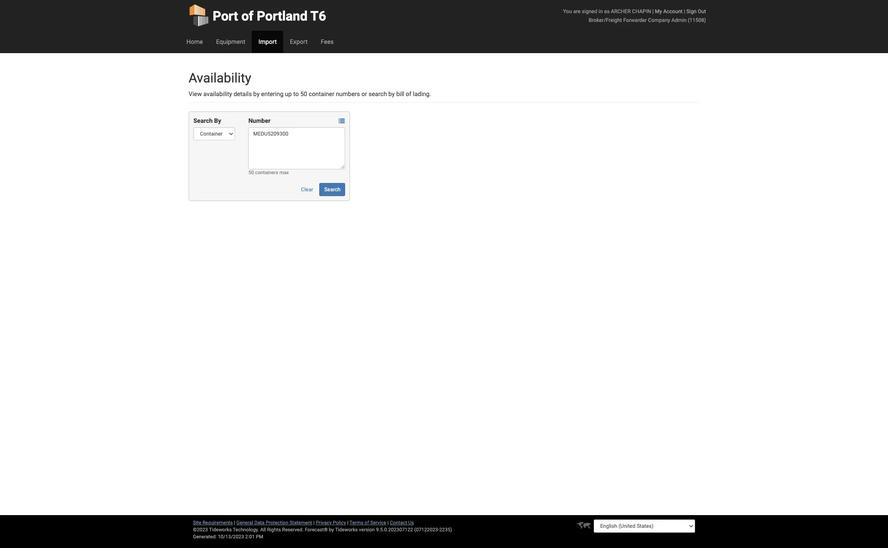 Task type: locate. For each thing, give the bounding box(es) containing it.
forecast®
[[305, 527, 328, 533]]

forwarder
[[624, 17, 647, 23]]

search left by
[[193, 117, 213, 124]]

0 vertical spatial of
[[241, 8, 254, 24]]

of right bill
[[406, 90, 412, 97]]

(11508)
[[688, 17, 706, 23]]

max
[[280, 170, 289, 176]]

port of portland t6
[[213, 8, 326, 24]]

1 vertical spatial of
[[406, 90, 412, 97]]

technology.
[[233, 527, 259, 533]]

50
[[300, 90, 307, 97], [249, 170, 254, 176]]

you are signed in as archer chapin | my account | sign out broker/freight forwarder company admin (11508)
[[563, 8, 706, 23]]

0 vertical spatial 50
[[300, 90, 307, 97]]

are
[[574, 8, 581, 14]]

containers
[[255, 170, 278, 176]]

numbers
[[336, 90, 360, 97]]

of up version
[[365, 520, 369, 526]]

1 horizontal spatial of
[[365, 520, 369, 526]]

equipment button
[[210, 31, 252, 53]]

contact
[[390, 520, 407, 526]]

| up the 9.5.0.202307122
[[388, 520, 389, 526]]

home
[[186, 38, 203, 45]]

terms of service link
[[350, 520, 386, 526]]

details
[[234, 90, 252, 97]]

fees
[[321, 38, 334, 45]]

| up tideworks
[[347, 520, 349, 526]]

import
[[259, 38, 277, 45]]

by
[[253, 90, 260, 97], [389, 90, 395, 97], [329, 527, 334, 533]]

by right details
[[253, 90, 260, 97]]

50 containers max
[[249, 170, 289, 176]]

1 horizontal spatial by
[[329, 527, 334, 533]]

in
[[599, 8, 603, 14]]

version
[[359, 527, 375, 533]]

9.5.0.202307122
[[376, 527, 413, 533]]

of
[[241, 8, 254, 24], [406, 90, 412, 97], [365, 520, 369, 526]]

policy
[[333, 520, 346, 526]]

1 horizontal spatial 50
[[300, 90, 307, 97]]

search
[[193, 117, 213, 124], [324, 186, 341, 193]]

fees button
[[314, 31, 341, 53]]

site
[[193, 520, 201, 526]]

0 vertical spatial search
[[193, 117, 213, 124]]

show list image
[[339, 118, 345, 124]]

| left my
[[653, 8, 654, 14]]

0 horizontal spatial of
[[241, 8, 254, 24]]

by left bill
[[389, 90, 395, 97]]

1 vertical spatial search
[[324, 186, 341, 193]]

you
[[563, 8, 572, 14]]

bill
[[397, 90, 404, 97]]

1 horizontal spatial search
[[324, 186, 341, 193]]

lading.
[[413, 90, 431, 97]]

pm
[[256, 534, 263, 540]]

search right "clear" button
[[324, 186, 341, 193]]

by down privacy policy link
[[329, 527, 334, 533]]

0 horizontal spatial search
[[193, 117, 213, 124]]

signed
[[582, 8, 598, 14]]

2 vertical spatial of
[[365, 520, 369, 526]]

of right port
[[241, 8, 254, 24]]

requirements
[[203, 520, 233, 526]]

50 right to
[[300, 90, 307, 97]]

of inside site requirements | general data protection statement | privacy policy | terms of service | contact us ©2023 tideworks technology. all rights reserved. forecast® by tideworks version 9.5.0.202307122 (07122023-2235) generated: 10/13/2023 2:01 pm
[[365, 520, 369, 526]]

50 left the containers
[[249, 170, 254, 176]]

| left the general
[[234, 520, 235, 526]]

port of portland t6 link
[[189, 0, 326, 31]]

admin
[[672, 17, 687, 23]]

|
[[653, 8, 654, 14], [684, 8, 685, 14], [234, 520, 235, 526], [314, 520, 315, 526], [347, 520, 349, 526], [388, 520, 389, 526]]

0 horizontal spatial 50
[[249, 170, 254, 176]]

2:01
[[245, 534, 255, 540]]

tideworks
[[335, 527, 358, 533]]

protection
[[266, 520, 288, 526]]

by inside site requirements | general data protection statement | privacy policy | terms of service | contact us ©2023 tideworks technology. all rights reserved. forecast® by tideworks version 9.5.0.202307122 (07122023-2235) generated: 10/13/2023 2:01 pm
[[329, 527, 334, 533]]

container
[[309, 90, 335, 97]]

site requirements | general data protection statement | privacy policy | terms of service | contact us ©2023 tideworks technology. all rights reserved. forecast® by tideworks version 9.5.0.202307122 (07122023-2235) generated: 10/13/2023 2:01 pm
[[193, 520, 452, 540]]

search inside button
[[324, 186, 341, 193]]

us
[[408, 520, 414, 526]]

contact us link
[[390, 520, 414, 526]]

chapin
[[632, 8, 651, 14]]

equipment
[[216, 38, 245, 45]]

sign
[[687, 8, 697, 14]]

broker/freight
[[589, 17, 622, 23]]

export
[[290, 38, 308, 45]]

entering
[[261, 90, 284, 97]]



Task type: describe. For each thing, give the bounding box(es) containing it.
general
[[237, 520, 253, 526]]

out
[[698, 8, 706, 14]]

privacy policy link
[[316, 520, 346, 526]]

privacy
[[316, 520, 332, 526]]

t6
[[311, 8, 326, 24]]

search button
[[320, 183, 345, 196]]

as
[[604, 8, 610, 14]]

export button
[[283, 31, 314, 53]]

| up forecast®
[[314, 520, 315, 526]]

my
[[655, 8, 662, 14]]

company
[[648, 17, 671, 23]]

Number text field
[[249, 127, 345, 169]]

search for search
[[324, 186, 341, 193]]

2 horizontal spatial of
[[406, 90, 412, 97]]

data
[[254, 520, 265, 526]]

| left sign
[[684, 8, 685, 14]]

import button
[[252, 31, 283, 53]]

number
[[249, 117, 271, 124]]

service
[[370, 520, 386, 526]]

or
[[362, 90, 367, 97]]

all
[[260, 527, 266, 533]]

10/13/2023
[[218, 534, 244, 540]]

availability
[[189, 70, 251, 86]]

0 horizontal spatial by
[[253, 90, 260, 97]]

home button
[[180, 31, 210, 53]]

2235)
[[440, 527, 452, 533]]

1 vertical spatial 50
[[249, 170, 254, 176]]

reserved.
[[282, 527, 304, 533]]

my account link
[[655, 8, 683, 14]]

view
[[189, 90, 202, 97]]

2 horizontal spatial by
[[389, 90, 395, 97]]

terms
[[350, 520, 364, 526]]

availability
[[203, 90, 232, 97]]

(07122023-
[[414, 527, 440, 533]]

search
[[369, 90, 387, 97]]

archer
[[611, 8, 631, 14]]

view availability details by entering up to 50 container numbers or search by bill of lading.
[[189, 90, 431, 97]]

search by
[[193, 117, 221, 124]]

©2023 tideworks
[[193, 527, 232, 533]]

general data protection statement link
[[237, 520, 312, 526]]

sign out link
[[687, 8, 706, 14]]

clear
[[301, 186, 313, 193]]

port
[[213, 8, 238, 24]]

by
[[214, 117, 221, 124]]

to
[[293, 90, 299, 97]]

site requirements link
[[193, 520, 233, 526]]

generated:
[[193, 534, 217, 540]]

clear button
[[296, 183, 318, 196]]

up
[[285, 90, 292, 97]]

rights
[[267, 527, 281, 533]]

search for search by
[[193, 117, 213, 124]]

account
[[664, 8, 683, 14]]

portland
[[257, 8, 308, 24]]

statement
[[290, 520, 312, 526]]



Task type: vqa. For each thing, say whether or not it's contained in the screenshot.
Terms of Service link
yes



